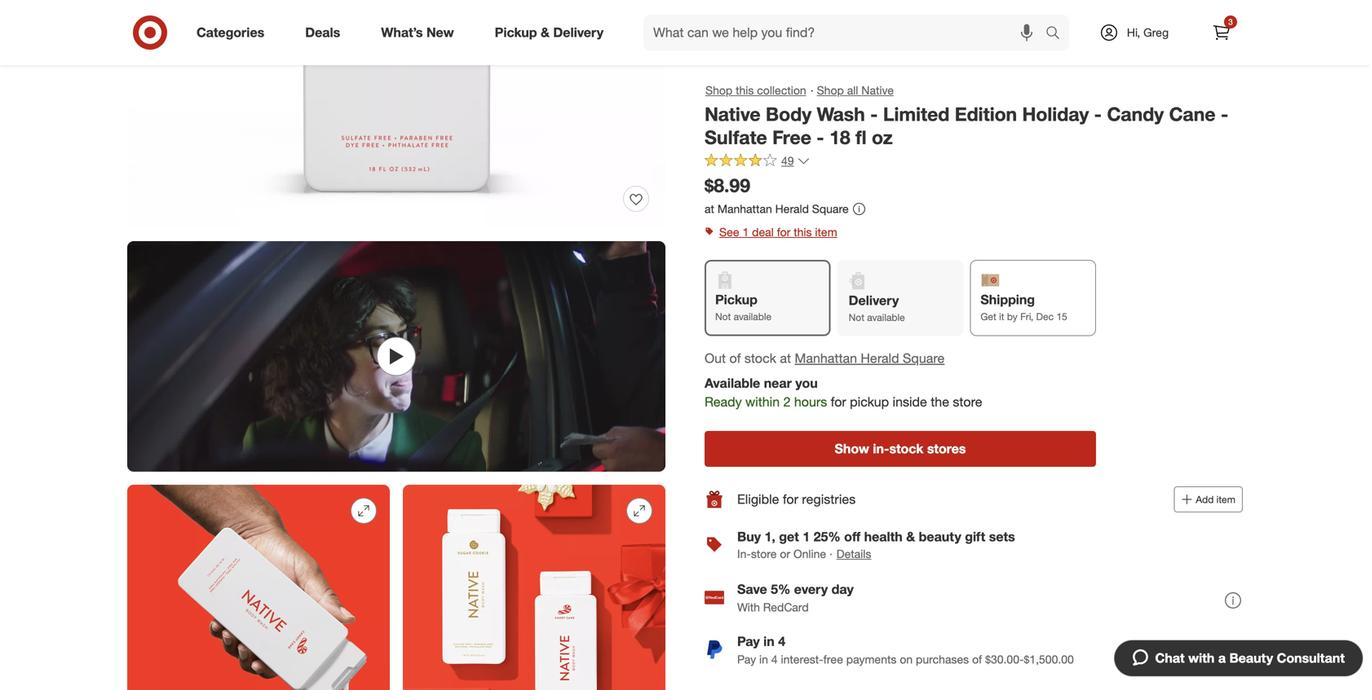 Task type: vqa. For each thing, say whether or not it's contained in the screenshot.
Holiday
yes



Task type: describe. For each thing, give the bounding box(es) containing it.
0 horizontal spatial square
[[812, 202, 849, 216]]

0 horizontal spatial at
[[705, 202, 714, 216]]

collection
[[757, 83, 806, 97]]

25%
[[814, 529, 841, 545]]

out
[[705, 351, 726, 367]]

available
[[705, 376, 760, 392]]

see 1 deal for this item link
[[705, 221, 1243, 244]]

18
[[830, 126, 850, 149]]

save
[[737, 582, 767, 598]]

off
[[844, 529, 861, 545]]

show in-stock stores
[[835, 441, 966, 457]]

of inside pay in 4 pay in 4 interest-free payments on purchases of $30.00-$1,500.00
[[972, 653, 982, 667]]

deals
[[305, 25, 340, 40]]

1 vertical spatial at
[[780, 351, 791, 367]]

show in-stock stores button
[[705, 431, 1096, 467]]

free
[[773, 126, 812, 149]]

sulfate
[[705, 126, 767, 149]]

body
[[766, 103, 812, 126]]

0 vertical spatial in
[[764, 634, 775, 650]]

fl
[[856, 126, 867, 149]]

every
[[794, 582, 828, 598]]

interest-
[[781, 653, 824, 667]]

0 vertical spatial of
[[730, 351, 741, 367]]

$8.99
[[705, 174, 750, 197]]

on
[[900, 653, 913, 667]]

1 horizontal spatial square
[[903, 351, 945, 367]]

49
[[781, 154, 794, 168]]

cane
[[1169, 103, 1216, 126]]

pickup
[[850, 394, 889, 410]]

available near you ready within 2 hours for pickup inside the store
[[705, 376, 983, 410]]

show
[[835, 441, 869, 457]]

shipping
[[981, 292, 1035, 308]]

by
[[1007, 311, 1018, 323]]

get
[[779, 529, 799, 545]]

native body wash - limited edition holiday - candy cane - sulfate free - 18 fl oz
[[705, 103, 1229, 149]]

get
[[981, 311, 997, 323]]

search
[[1038, 26, 1078, 42]]

chat with a beauty consultant button
[[1114, 640, 1364, 678]]

item inside button
[[1217, 494, 1236, 506]]

online
[[794, 547, 826, 561]]

$1,500.00
[[1024, 653, 1074, 667]]

1 horizontal spatial this
[[794, 225, 812, 240]]

native body wash - limited edition holiday - candy cane - sulfate free - 18 fl oz, 4 of 7 image
[[403, 486, 666, 691]]

candy
[[1107, 103, 1164, 126]]

wash
[[817, 103, 865, 126]]

what's
[[381, 25, 423, 40]]

ready
[[705, 394, 742, 410]]

available for pickup
[[734, 311, 772, 323]]

2
[[783, 394, 791, 410]]

native body wash - limited edition holiday - candy cane - sulfate free - 18 fl oz, 1 of 7 image
[[127, 0, 666, 228]]

fri,
[[1021, 311, 1034, 323]]

pickup & delivery
[[495, 25, 604, 40]]

categories link
[[183, 15, 285, 51]]

0 horizontal spatial manhattan
[[718, 202, 772, 216]]

0 vertical spatial herald
[[775, 202, 809, 216]]

manhattan herald square button
[[795, 349, 945, 368]]

gift
[[965, 529, 986, 545]]

2 vertical spatial for
[[783, 492, 799, 508]]

shipping get it by fri, dec 15
[[981, 292, 1068, 323]]

hi, greg
[[1127, 25, 1169, 40]]

available for delivery
[[867, 312, 905, 324]]

1 vertical spatial 4
[[771, 653, 778, 667]]

all
[[847, 83, 858, 97]]

native body wash - limited edition holiday - candy cane - sulfate free - 18 fl oz, 3 of 7 image
[[127, 486, 390, 691]]

stock for of
[[745, 351, 776, 367]]

- left candy
[[1094, 103, 1102, 126]]

store inside available near you ready within 2 hours for pickup inside the store
[[953, 394, 983, 410]]

see
[[719, 225, 739, 240]]

eligible for registries
[[737, 492, 856, 508]]

stock for in-
[[889, 441, 924, 457]]

beauty
[[919, 529, 962, 545]]

0 vertical spatial for
[[777, 225, 791, 240]]

redcard
[[763, 601, 809, 615]]

0 horizontal spatial 1
[[743, 225, 749, 240]]

in-
[[737, 547, 751, 561]]

what's new
[[381, 25, 454, 40]]

the
[[931, 394, 949, 410]]

add
[[1196, 494, 1214, 506]]

1 pay from the top
[[737, 634, 760, 650]]

49 link
[[705, 153, 810, 172]]

beauty
[[1230, 651, 1273, 667]]

purchases
[[916, 653, 969, 667]]

3
[[1229, 17, 1233, 27]]

with
[[1189, 651, 1215, 667]]

buy 1, get 1 25% off health & beauty gift sets in-store or online ∙ details
[[737, 529, 1015, 561]]

add item
[[1196, 494, 1236, 506]]

pickup for &
[[495, 25, 537, 40]]

edition
[[955, 103, 1017, 126]]

eligible
[[737, 492, 779, 508]]

native body wash - limited edition holiday - candy cane - sulfate free - 18 fl oz, 2 of 7, play video image
[[127, 241, 666, 472]]

limited
[[883, 103, 950, 126]]

5%
[[771, 582, 791, 598]]



Task type: locate. For each thing, give the bounding box(es) containing it.
of left "$30.00-"
[[972, 653, 982, 667]]

1 horizontal spatial of
[[972, 653, 982, 667]]

0 horizontal spatial available
[[734, 311, 772, 323]]

shop up sulfate
[[706, 83, 733, 97]]

1 right get
[[803, 529, 810, 545]]

0 horizontal spatial &
[[541, 25, 550, 40]]

square
[[812, 202, 849, 216], [903, 351, 945, 367]]

consultant
[[1277, 651, 1345, 667]]

out of stock at manhattan herald square
[[705, 351, 945, 367]]

stock left stores
[[889, 441, 924, 457]]

dec
[[1036, 311, 1054, 323]]

not inside pickup not available
[[715, 311, 731, 323]]

1 horizontal spatial 1
[[803, 529, 810, 545]]

available
[[734, 311, 772, 323], [867, 312, 905, 324]]

0 vertical spatial item
[[815, 225, 837, 240]]

0 horizontal spatial herald
[[775, 202, 809, 216]]

search button
[[1038, 15, 1078, 54]]

pickup & delivery link
[[481, 15, 624, 51]]

native inside native body wash - limited edition holiday - candy cane - sulfate free - 18 fl oz
[[705, 103, 761, 126]]

for right the hours
[[831, 394, 846, 410]]

1 horizontal spatial available
[[867, 312, 905, 324]]

1 right see
[[743, 225, 749, 240]]

3 link
[[1204, 15, 1240, 51]]

herald up see 1 deal for this item
[[775, 202, 809, 216]]

0 vertical spatial &
[[541, 25, 550, 40]]

1 horizontal spatial stock
[[889, 441, 924, 457]]

0 horizontal spatial this
[[736, 83, 754, 97]]

chat with a beauty consultant
[[1155, 651, 1345, 667]]

not for pickup
[[715, 311, 731, 323]]

at manhattan herald square
[[705, 202, 849, 216]]

in left interest-
[[759, 653, 768, 667]]

1,
[[765, 529, 776, 545]]

pickup not available
[[715, 292, 772, 323]]

4 up interest-
[[778, 634, 786, 650]]

0 vertical spatial 4
[[778, 634, 786, 650]]

square up inside
[[903, 351, 945, 367]]

1 vertical spatial item
[[1217, 494, 1236, 506]]

1 vertical spatial pickup
[[715, 292, 758, 308]]

available up available
[[734, 311, 772, 323]]

& inside buy 1, get 1 25% off health & beauty gift sets in-store or online ∙ details
[[906, 529, 915, 545]]

pickup up out
[[715, 292, 758, 308]]

$30.00-
[[985, 653, 1024, 667]]

2 shop from the left
[[817, 83, 844, 97]]

shop for shop this collection
[[706, 83, 733, 97]]

hours
[[794, 394, 827, 410]]

0 vertical spatial 1
[[743, 225, 749, 240]]

registries
[[802, 492, 856, 508]]

sets
[[989, 529, 1015, 545]]

details
[[837, 547, 871, 561]]

- left 18
[[817, 126, 824, 149]]

save 5% every day with redcard
[[737, 582, 854, 615]]

pickup for not
[[715, 292, 758, 308]]

1 horizontal spatial herald
[[861, 351, 899, 367]]

shop this collection
[[706, 83, 806, 97]]

it
[[999, 311, 1005, 323]]

1 horizontal spatial shop
[[817, 83, 844, 97]]

for right eligible
[[783, 492, 799, 508]]

1 vertical spatial herald
[[861, 351, 899, 367]]

shop left all
[[817, 83, 844, 97]]

pay
[[737, 634, 760, 650], [737, 653, 756, 667]]

pickup right new
[[495, 25, 537, 40]]

0 horizontal spatial native
[[705, 103, 761, 126]]

0 horizontal spatial of
[[730, 351, 741, 367]]

native right all
[[862, 83, 894, 97]]

0 vertical spatial this
[[736, 83, 754, 97]]

for inside available near you ready within 2 hours for pickup inside the store
[[831, 394, 846, 410]]

1 horizontal spatial delivery
[[849, 293, 899, 309]]

-
[[870, 103, 878, 126], [1094, 103, 1102, 126], [1221, 103, 1229, 126], [817, 126, 824, 149]]

0 horizontal spatial shop
[[706, 83, 733, 97]]

herald up pickup
[[861, 351, 899, 367]]

manhattan up see
[[718, 202, 772, 216]]

0 vertical spatial native
[[862, 83, 894, 97]]

greg
[[1144, 25, 1169, 40]]

∙
[[829, 547, 833, 561]]

or
[[780, 547, 790, 561]]

what's new link
[[367, 15, 474, 51]]

payments
[[846, 653, 897, 667]]

of
[[730, 351, 741, 367], [972, 653, 982, 667]]

0 vertical spatial pickup
[[495, 25, 537, 40]]

details button
[[836, 546, 872, 564]]

stock up near on the bottom of page
[[745, 351, 776, 367]]

buy 1, get 1 25% off health & beauty gift sets link
[[737, 529, 1015, 545]]

0 vertical spatial stock
[[745, 351, 776, 367]]

1 vertical spatial stock
[[889, 441, 924, 457]]

store
[[953, 394, 983, 410], [751, 547, 777, 561]]

1 vertical spatial manhattan
[[795, 351, 857, 367]]

1 vertical spatial of
[[972, 653, 982, 667]]

pickup inside pickup not available
[[715, 292, 758, 308]]

native up sulfate
[[705, 103, 761, 126]]

2 pay from the top
[[737, 653, 756, 667]]

1 vertical spatial square
[[903, 351, 945, 367]]

of right out
[[730, 351, 741, 367]]

not for delivery
[[849, 312, 865, 324]]

you
[[796, 376, 818, 392]]

health
[[864, 529, 903, 545]]

in
[[764, 634, 775, 650], [759, 653, 768, 667]]

shop all native
[[817, 83, 894, 97]]

1
[[743, 225, 749, 240], [803, 529, 810, 545]]

see 1 deal for this item
[[719, 225, 837, 240]]

0 vertical spatial manhattan
[[718, 202, 772, 216]]

chat
[[1155, 651, 1185, 667]]

0 horizontal spatial stock
[[745, 351, 776, 367]]

oz
[[872, 126, 893, 149]]

in down redcard
[[764, 634, 775, 650]]

pay in 4 pay in 4 interest-free payments on purchases of $30.00-$1,500.00
[[737, 634, 1074, 667]]

1 horizontal spatial store
[[953, 394, 983, 410]]

0 horizontal spatial 4
[[771, 653, 778, 667]]

categories
[[197, 25, 264, 40]]

shop this collection link
[[705, 82, 807, 100]]

store down 1,
[[751, 547, 777, 561]]

1 vertical spatial native
[[705, 103, 761, 126]]

manhattan up 'you'
[[795, 351, 857, 367]]

available inside 'delivery not available'
[[867, 312, 905, 324]]

not up manhattan herald square button
[[849, 312, 865, 324]]

in-
[[873, 441, 889, 457]]

1 inside buy 1, get 1 25% off health & beauty gift sets in-store or online ∙ details
[[803, 529, 810, 545]]

item right add
[[1217, 494, 1236, 506]]

shop for shop all native
[[817, 83, 844, 97]]

- right cane
[[1221, 103, 1229, 126]]

add item button
[[1174, 487, 1243, 513]]

0 vertical spatial at
[[705, 202, 714, 216]]

store inside buy 1, get 1 25% off health & beauty gift sets in-store or online ∙ details
[[751, 547, 777, 561]]

hi,
[[1127, 25, 1140, 40]]

1 horizontal spatial native
[[862, 83, 894, 97]]

deal
[[752, 225, 774, 240]]

shop inside shop this collection link
[[706, 83, 733, 97]]

inside
[[893, 394, 927, 410]]

1 horizontal spatial not
[[849, 312, 865, 324]]

1 horizontal spatial at
[[780, 351, 791, 367]]

4 left interest-
[[771, 653, 778, 667]]

1 shop from the left
[[706, 83, 733, 97]]

What can we help you find? suggestions appear below search field
[[644, 15, 1050, 51]]

available up manhattan herald square button
[[867, 312, 905, 324]]

store right the
[[953, 394, 983, 410]]

1 horizontal spatial &
[[906, 529, 915, 545]]

1 vertical spatial in
[[759, 653, 768, 667]]

1 horizontal spatial pickup
[[715, 292, 758, 308]]

at down '$8.99'
[[705, 202, 714, 216]]

delivery inside 'delivery not available'
[[849, 293, 899, 309]]

this
[[736, 83, 754, 97], [794, 225, 812, 240]]

1 vertical spatial pay
[[737, 653, 756, 667]]

1 vertical spatial for
[[831, 394, 846, 410]]

delivery not available
[[849, 293, 905, 324]]

1 horizontal spatial 4
[[778, 634, 786, 650]]

1 horizontal spatial item
[[1217, 494, 1236, 506]]

1 vertical spatial &
[[906, 529, 915, 545]]

15
[[1057, 311, 1068, 323]]

native
[[862, 83, 894, 97], [705, 103, 761, 126]]

0 horizontal spatial delivery
[[553, 25, 604, 40]]

square up see 1 deal for this item
[[812, 202, 849, 216]]

0 horizontal spatial store
[[751, 547, 777, 561]]

0 horizontal spatial not
[[715, 311, 731, 323]]

holiday
[[1022, 103, 1089, 126]]

new
[[426, 25, 454, 40]]

1 vertical spatial store
[[751, 547, 777, 561]]

available inside pickup not available
[[734, 311, 772, 323]]

not inside 'delivery not available'
[[849, 312, 865, 324]]

with
[[737, 601, 760, 615]]

for right "deal"
[[777, 225, 791, 240]]

a
[[1218, 651, 1226, 667]]

0 vertical spatial delivery
[[553, 25, 604, 40]]

this down the at manhattan herald square
[[794, 225, 812, 240]]

free
[[824, 653, 843, 667]]

0 horizontal spatial pickup
[[495, 25, 537, 40]]

manhattan
[[718, 202, 772, 216], [795, 351, 857, 367]]

- up oz
[[870, 103, 878, 126]]

this left collection
[[736, 83, 754, 97]]

1 vertical spatial this
[[794, 225, 812, 240]]

item down the at manhattan herald square
[[815, 225, 837, 240]]

within
[[746, 394, 780, 410]]

at up near on the bottom of page
[[780, 351, 791, 367]]

stores
[[927, 441, 966, 457]]

0 vertical spatial pay
[[737, 634, 760, 650]]

deals link
[[291, 15, 361, 51]]

stock inside "button"
[[889, 441, 924, 457]]

herald
[[775, 202, 809, 216], [861, 351, 899, 367]]

0 vertical spatial square
[[812, 202, 849, 216]]

1 horizontal spatial manhattan
[[795, 351, 857, 367]]

near
[[764, 376, 792, 392]]

1 vertical spatial delivery
[[849, 293, 899, 309]]

0 vertical spatial store
[[953, 394, 983, 410]]

4
[[778, 634, 786, 650], [771, 653, 778, 667]]

not up out
[[715, 311, 731, 323]]

0 horizontal spatial item
[[815, 225, 837, 240]]

1 vertical spatial 1
[[803, 529, 810, 545]]



